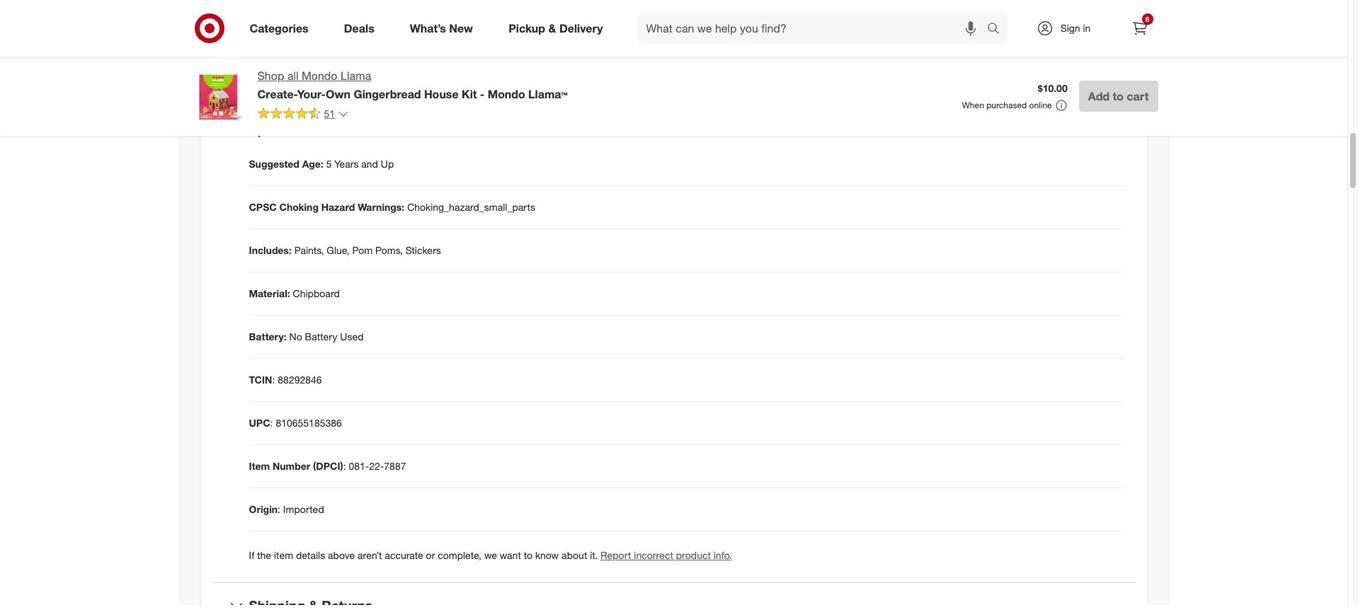 Task type: locate. For each thing, give the bounding box(es) containing it.
about
[[562, 550, 587, 562]]

your-
[[297, 87, 326, 101]]

ages
[[305, 61, 326, 73]]

if
[[249, 550, 254, 562]]

810655185386
[[276, 417, 342, 429]]

all
[[287, 69, 298, 83]]

0 vertical spatial to
[[1113, 89, 1124, 103]]

details
[[296, 550, 325, 562]]

imported
[[283, 504, 324, 516]]

shop
[[257, 69, 284, 83]]

or
[[426, 550, 435, 562]]

chipboard
[[293, 288, 340, 300]]

: left the "810655185386"
[[270, 417, 273, 429]]

&
[[548, 21, 556, 35]]

item number (dpci) : 081-22-7887
[[249, 460, 406, 473]]

pickup & delivery
[[508, 21, 603, 35]]

specifications button
[[212, 107, 1135, 152]]

specifications
[[249, 121, 340, 137]]

: for 810655185386
[[270, 417, 273, 429]]

made
[[263, 22, 288, 34]]

to right want at left
[[524, 550, 533, 562]]

mondo right the -
[[488, 87, 525, 101]]

when
[[962, 100, 984, 110]]

categories link
[[238, 13, 326, 44]]

mondo up your-
[[302, 69, 337, 83]]

cart
[[1127, 89, 1149, 103]]

origin : imported
[[249, 504, 324, 516]]

88292846
[[278, 374, 322, 386]]

new
[[449, 21, 473, 35]]

6
[[1145, 15, 1149, 23]]

great for ages 5+
[[263, 61, 341, 73]]

item
[[249, 460, 270, 473]]

stickers
[[406, 245, 441, 257]]

5+
[[329, 61, 341, 73]]

age:
[[302, 158, 323, 170]]

tcin
[[249, 374, 272, 386]]

chipboard
[[314, 22, 359, 34]]

: left 88292846
[[272, 374, 275, 386]]

incorrect
[[634, 550, 673, 562]]

suggested age: 5 years and up
[[249, 158, 394, 170]]

sign
[[1060, 22, 1080, 34]]

accurate
[[385, 550, 423, 562]]

1 horizontal spatial mondo
[[488, 87, 525, 101]]

it.
[[590, 550, 598, 562]]

online
[[1029, 100, 1052, 110]]

and
[[361, 158, 378, 170]]

warnings:
[[358, 201, 404, 213]]

to
[[1113, 89, 1124, 103], [524, 550, 533, 562]]

used
[[340, 331, 364, 343]]

what's new
[[410, 21, 473, 35]]

what's new link
[[398, 13, 491, 44]]

0 horizontal spatial mondo
[[302, 69, 337, 83]]

cpsc choking hazard warnings: choking_hazard_small_parts
[[249, 201, 535, 213]]

material: chipboard
[[249, 288, 340, 300]]

6 link
[[1124, 13, 1155, 44]]

years
[[334, 158, 359, 170]]

: left imported
[[278, 504, 280, 516]]

-
[[480, 87, 485, 101]]

51 link
[[257, 107, 349, 123]]

includes: paints, glue, pom poms, stickers
[[249, 245, 441, 257]]

1 horizontal spatial to
[[1113, 89, 1124, 103]]

great
[[263, 61, 288, 73]]

0 horizontal spatial to
[[524, 550, 533, 562]]

cpsc
[[249, 201, 277, 213]]

own
[[326, 87, 351, 101]]

know
[[535, 550, 559, 562]]

1 vertical spatial to
[[524, 550, 533, 562]]

choking_hazard_small_parts
[[407, 201, 535, 213]]

mondo
[[302, 69, 337, 83], [488, 87, 525, 101]]

add to cart button
[[1079, 81, 1158, 112]]

in
[[1083, 22, 1091, 34]]

to right add
[[1113, 89, 1124, 103]]

gingerbread
[[354, 87, 421, 101]]

when purchased online
[[962, 100, 1052, 110]]



Task type: vqa. For each thing, say whether or not it's contained in the screenshot.


Task type: describe. For each thing, give the bounding box(es) containing it.
: left 081-
[[343, 460, 346, 473]]

if the item details above aren't accurate or complete, we want to know about it. report incorrect product info.
[[249, 550, 732, 562]]

7887
[[384, 460, 406, 473]]

what's
[[410, 21, 446, 35]]

1 vertical spatial mondo
[[488, 87, 525, 101]]

upc : 810655185386
[[249, 417, 342, 429]]

number
[[273, 460, 310, 473]]

51
[[324, 108, 335, 120]]

battery:
[[249, 331, 287, 343]]

for
[[290, 61, 302, 73]]

poms,
[[375, 245, 403, 257]]

report incorrect product info. button
[[600, 549, 732, 563]]

llama™
[[528, 87, 568, 101]]

kit
[[462, 87, 477, 101]]

deals link
[[332, 13, 392, 44]]

battery: no battery used
[[249, 331, 364, 343]]

pickup & delivery link
[[496, 13, 621, 44]]

$10.00
[[1038, 82, 1068, 94]]

add to cart
[[1088, 89, 1149, 103]]

product
[[676, 550, 711, 562]]

0 vertical spatial mondo
[[302, 69, 337, 83]]

purchased
[[986, 100, 1027, 110]]

want
[[500, 550, 521, 562]]

above
[[328, 550, 355, 562]]

22-
[[369, 460, 384, 473]]

(dpci)
[[313, 460, 343, 473]]

search button
[[980, 13, 1014, 47]]

sign in
[[1060, 22, 1091, 34]]

5
[[326, 158, 332, 170]]

made from chipboard
[[263, 22, 359, 34]]

we
[[484, 550, 497, 562]]

add
[[1088, 89, 1110, 103]]

delivery
[[559, 21, 603, 35]]

up
[[381, 158, 394, 170]]

081-
[[349, 460, 369, 473]]

house
[[424, 87, 459, 101]]

info.
[[714, 550, 732, 562]]

: for imported
[[278, 504, 280, 516]]

to inside button
[[1113, 89, 1124, 103]]

sign in link
[[1024, 13, 1113, 44]]

What can we help you find? suggestions appear below search field
[[638, 13, 990, 44]]

material:
[[249, 288, 290, 300]]

item
[[274, 550, 293, 562]]

hazard
[[321, 201, 355, 213]]

glue,
[[327, 245, 350, 257]]

llama
[[341, 69, 371, 83]]

includes:
[[249, 245, 292, 257]]

pickup
[[508, 21, 545, 35]]

tcin : 88292846
[[249, 374, 322, 386]]

categories
[[250, 21, 309, 35]]

choking
[[279, 201, 319, 213]]

from
[[291, 22, 311, 34]]

origin
[[249, 504, 278, 516]]

search
[[980, 22, 1014, 37]]

battery
[[305, 331, 337, 343]]

aren't
[[358, 550, 382, 562]]

create-
[[257, 87, 297, 101]]

upc
[[249, 417, 270, 429]]

image of create-your-own gingerbread house kit - mondo llama™ image
[[189, 68, 246, 125]]

report
[[600, 550, 631, 562]]

: for 88292846
[[272, 374, 275, 386]]

no
[[289, 331, 302, 343]]

the
[[257, 550, 271, 562]]

deals
[[344, 21, 374, 35]]

suggested
[[249, 158, 299, 170]]

shop all mondo llama create-your-own gingerbread house kit - mondo llama™
[[257, 69, 568, 101]]



